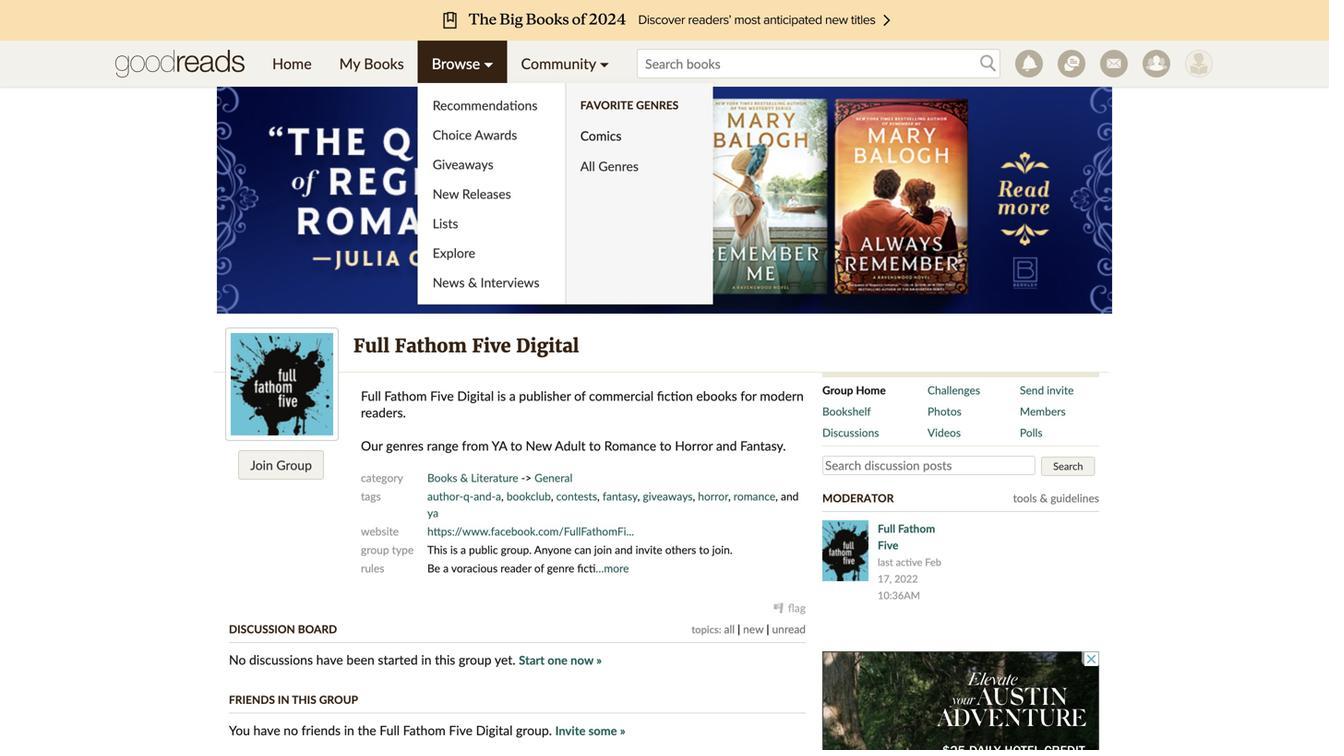 Task type: vqa. For each thing, say whether or not it's contained in the screenshot.


Task type: describe. For each thing, give the bounding box(es) containing it.
community ▾
[[521, 54, 609, 72]]

can
[[575, 543, 592, 557]]

books inside books & literature -> general tags
[[428, 471, 458, 485]]

fantasy.
[[741, 438, 786, 454]]

https://www.facebook.com/fullfathomfi... group type
[[361, 525, 634, 557]]

1 , from the left
[[501, 490, 504, 503]]

friends
[[229, 693, 275, 707]]

1 vertical spatial new
[[526, 438, 552, 454]]

group home bookshelf discussions
[[823, 384, 886, 440]]

& for news
[[468, 275, 477, 290]]

general link
[[535, 471, 573, 485]]

& for books
[[460, 471, 468, 485]]

a inside this is a public group. anyone can join and invite others to join. rules
[[461, 543, 466, 557]]

0 vertical spatial new
[[433, 186, 459, 202]]

discussions
[[249, 652, 313, 668]]

tags
[[361, 490, 381, 503]]

moderator
[[823, 492, 894, 505]]

bookclub
[[507, 490, 551, 503]]

bookclub link
[[507, 490, 551, 503]]

new releases link
[[418, 179, 566, 209]]

books & literature -> general tags
[[361, 471, 573, 503]]

5 , from the left
[[693, 490, 696, 503]]

genre
[[547, 562, 575, 575]]

>
[[526, 471, 532, 485]]

the
[[358, 723, 376, 739]]

a right be
[[443, 562, 449, 575]]

comics
[[581, 128, 622, 144]]

author-q-and-a , bookclub , contests , fantasy , giveaways , horror , romance , and ya website
[[361, 490, 799, 538]]

1 vertical spatial of
[[535, 562, 544, 575]]

rules
[[361, 562, 385, 575]]

new releases
[[433, 186, 511, 202]]

▾ for community ▾
[[600, 54, 609, 72]]

choice
[[433, 127, 472, 143]]

invite some » link
[[555, 724, 626, 739]]

romance link
[[734, 490, 776, 503]]

» inside you have no friends in the full fathom five digital group. invite some »
[[620, 724, 626, 739]]

moderator link
[[823, 492, 894, 505]]

releases
[[462, 186, 511, 202]]

a inside author-q-and-a , bookclub , contests , fantasy , giveaways , horror , romance , and ya website
[[496, 490, 501, 503]]

7 , from the left
[[776, 490, 778, 503]]

photos link
[[928, 404, 1020, 420]]

no
[[284, 723, 298, 739]]

friends in this group
[[229, 693, 358, 707]]

1 vertical spatial advertisement element
[[823, 652, 1100, 751]]

explore link
[[418, 238, 566, 268]]

2022
[[895, 573, 918, 585]]

flag
[[788, 602, 806, 615]]

anyone
[[534, 543, 572, 557]]

all link
[[724, 623, 735, 636]]

send
[[1020, 384, 1045, 397]]

17,
[[878, 573, 892, 585]]

be a voracious reader of genre ficti …more
[[428, 562, 629, 575]]

1 vertical spatial group.
[[516, 723, 552, 739]]

from
[[462, 438, 489, 454]]

ficti
[[577, 562, 596, 575]]

Search for books to add to your shelves search field
[[637, 49, 1001, 78]]

fathom for full fathom five last active feb 17, 2022 10:36am
[[898, 522, 936, 536]]

and inside this is a public group. anyone can join and invite others to join. rules
[[615, 543, 633, 557]]

board
[[298, 623, 337, 636]]

invite inside this is a public group. anyone can join and invite others to join. rules
[[636, 543, 663, 557]]

» inside no discussions have been started in this group yet. start one now »
[[597, 653, 602, 668]]

this inside this is a public group. anyone can join and invite others to join. rules
[[428, 543, 448, 557]]

active
[[896, 556, 923, 569]]

books & literature link
[[428, 471, 519, 485]]

some
[[589, 724, 617, 739]]

voracious
[[451, 562, 498, 575]]

genres for all genres
[[599, 158, 639, 174]]

interviews
[[481, 275, 540, 290]]

our genres range from ya to new adult to romance to horror and fantasy.
[[361, 438, 786, 454]]

challenges link
[[928, 382, 1020, 399]]

fantasy link
[[603, 490, 638, 503]]

lists
[[433, 216, 458, 231]]

horror link
[[698, 490, 729, 503]]

0 vertical spatial in
[[421, 652, 432, 668]]

and inside author-q-and-a , bookclub , contests , fantasy , giveaways , horror , romance , and ya website
[[781, 490, 799, 503]]

full for full fathom five digital
[[354, 335, 390, 358]]

community
[[521, 54, 596, 72]]

ya
[[428, 506, 439, 520]]

invite
[[555, 724, 586, 739]]

comics link
[[566, 120, 679, 151]]

1 horizontal spatial in
[[344, 723, 354, 739]]

others
[[666, 543, 697, 557]]

started
[[378, 652, 418, 668]]

notifications image
[[1016, 50, 1043, 78]]

you have no friends in the full fathom five digital group. invite some »
[[229, 723, 626, 739]]

polls
[[1020, 426, 1043, 440]]

bookshelf link
[[823, 404, 928, 420]]

recommendations
[[433, 97, 538, 113]]

recommendations link
[[418, 90, 566, 120]]

2 vertical spatial group
[[319, 693, 358, 707]]

▾ for browse ▾
[[484, 54, 494, 72]]

horror
[[675, 438, 713, 454]]

4 , from the left
[[638, 490, 640, 503]]

menu containing home
[[259, 41, 713, 305]]

0 horizontal spatial this
[[292, 693, 317, 707]]

…more
[[596, 562, 629, 575]]

giveaways link
[[643, 490, 693, 503]]

to inside this is a public group. anyone can join and invite others to join. rules
[[699, 543, 710, 557]]

full fathom five digital
[[354, 335, 579, 358]]

digital for full fathom five digital
[[516, 335, 579, 358]]

this is a public group. anyone can join and invite others to join. rules
[[361, 543, 733, 575]]

genres for favorite genres
[[636, 98, 679, 112]]

home link
[[259, 41, 326, 87]]

modern
[[760, 388, 804, 404]]

0 horizontal spatial have
[[253, 723, 280, 739]]

2 , from the left
[[551, 490, 554, 503]]

lists link
[[418, 209, 566, 238]]

q-
[[464, 490, 474, 503]]

five for full fathom five digital
[[472, 335, 511, 358]]

full fathom five last active feb 17, 2022 10:36am
[[878, 522, 942, 602]]

fathom for full fathom five digital
[[395, 335, 467, 358]]

1 | from the left
[[738, 623, 741, 636]]

to left horror
[[660, 438, 672, 454]]

Search discussion posts text field
[[823, 456, 1036, 476]]

6 , from the left
[[729, 490, 731, 503]]

group inside https://www.facebook.com/fullfathomfi... group type
[[361, 543, 389, 557]]

my
[[339, 54, 360, 72]]

author-q-and-a link
[[428, 490, 501, 503]]



Task type: locate. For each thing, give the bounding box(es) containing it.
a
[[509, 388, 516, 404], [496, 490, 501, 503], [461, 543, 466, 557], [443, 562, 449, 575]]

polls link
[[1020, 425, 1087, 441]]

bookshelf
[[823, 405, 871, 418]]

full inside full fathom five last active feb 17, 2022 10:36am
[[878, 522, 896, 536]]

full for full fathom five digital is a publisher of commercial fiction ebooks for modern readers.
[[361, 388, 381, 404]]

of right publisher
[[574, 388, 586, 404]]

invite up 'members' link
[[1047, 384, 1074, 397]]

type
[[392, 543, 414, 557]]

last
[[878, 556, 894, 569]]

group. left invite
[[516, 723, 552, 739]]

tools & guidelines link
[[1013, 492, 1100, 505]]

1 vertical spatial »
[[620, 724, 626, 739]]

news
[[433, 275, 465, 290]]

awards
[[475, 127, 517, 143]]

five down this
[[449, 723, 473, 739]]

0 horizontal spatial books
[[364, 54, 404, 72]]

of left "genre"
[[535, 562, 544, 575]]

books right the my
[[364, 54, 404, 72]]

fathom for full fathom five digital is a publisher of commercial fiction ebooks for modern readers.
[[384, 388, 427, 404]]

1 vertical spatial group
[[276, 458, 312, 473]]

menu
[[259, 41, 713, 305]]

digital up publisher
[[516, 335, 579, 358]]

friend requests image
[[1143, 50, 1171, 78]]

▾ inside the browse ▾ popup button
[[484, 54, 494, 72]]

invite left others
[[636, 543, 663, 557]]

photos
[[928, 405, 962, 418]]

contests link
[[556, 490, 597, 503]]

0 vertical spatial and
[[716, 438, 737, 454]]

website
[[361, 525, 399, 538]]

and right romance 'link'
[[781, 490, 799, 503]]

, down general link
[[551, 490, 554, 503]]

group left yet.
[[459, 652, 492, 668]]

is left publisher
[[497, 388, 506, 404]]

fiction
[[657, 388, 693, 404]]

our
[[361, 438, 383, 454]]

ruby anderson image
[[1186, 50, 1213, 78]]

group up bookshelf
[[823, 384, 854, 397]]

▾ inside community ▾ popup button
[[600, 54, 609, 72]]

my books
[[339, 54, 404, 72]]

five inside full fathom five last active feb 17, 2022 10:36am
[[878, 539, 899, 552]]

& right news
[[468, 275, 477, 290]]

full
[[354, 335, 390, 358], [361, 388, 381, 404], [878, 522, 896, 536], [380, 723, 400, 739]]

2 horizontal spatial in
[[421, 652, 432, 668]]

0 vertical spatial »
[[597, 653, 602, 668]]

, left romance in the bottom of the page
[[729, 490, 731, 503]]

1 vertical spatial and
[[781, 490, 799, 503]]

this up no
[[292, 693, 317, 707]]

https://www.facebook.com/fullfathomfi... link
[[428, 525, 634, 538]]

home left the my
[[272, 54, 312, 72]]

browse ▾ button
[[418, 41, 507, 87]]

2 vertical spatial digital
[[476, 723, 513, 739]]

2 horizontal spatial and
[[781, 490, 799, 503]]

yet.
[[495, 652, 516, 668]]

full fathom five digital is a publisher of commercial fiction ebooks for modern readers.
[[361, 388, 804, 421]]

None submit
[[1042, 457, 1096, 476]]

fathom inside full fathom five last active feb 17, 2022 10:36am
[[898, 522, 936, 536]]

challenges
[[928, 384, 981, 397]]

, down fantasy.
[[776, 490, 778, 503]]

inbox image
[[1101, 50, 1128, 78]]

a left public
[[461, 543, 466, 557]]

0 vertical spatial group
[[823, 384, 854, 397]]

1 horizontal spatial |
[[767, 623, 770, 636]]

10:36am
[[878, 590, 921, 602]]

genres down comics link
[[599, 158, 639, 174]]

1 horizontal spatial ▾
[[600, 54, 609, 72]]

home inside home link
[[272, 54, 312, 72]]

full fathom five image
[[823, 521, 869, 582]]

» right some
[[620, 724, 626, 739]]

choice awards
[[433, 127, 517, 143]]

group up "friends"
[[319, 693, 358, 707]]

» right now
[[597, 653, 602, 668]]

news & interviews
[[433, 275, 540, 290]]

a down literature
[[496, 490, 501, 503]]

0 horizontal spatial is
[[450, 543, 458, 557]]

digital for full fathom five digital is a publisher of commercial fiction ebooks for modern readers.
[[457, 388, 494, 404]]

|
[[738, 623, 741, 636], [767, 623, 770, 636]]

1 horizontal spatial of
[[574, 388, 586, 404]]

0 vertical spatial group
[[361, 543, 389, 557]]

flag link
[[774, 602, 806, 615]]

all genres link
[[566, 151, 679, 181]]

giveaways
[[433, 157, 494, 172]]

& up author-q-and-a 'link'
[[460, 471, 468, 485]]

join.
[[712, 543, 733, 557]]

1 vertical spatial &
[[460, 471, 468, 485]]

all genres
[[581, 158, 639, 174]]

of
[[574, 388, 586, 404], [535, 562, 544, 575]]

have left been
[[316, 652, 343, 668]]

0 horizontal spatial »
[[597, 653, 602, 668]]

& right tools
[[1040, 492, 1048, 505]]

1 vertical spatial digital
[[457, 388, 494, 404]]

of inside full fathom five digital is a publisher of commercial fiction ebooks for modern readers.
[[574, 388, 586, 404]]

1 vertical spatial in
[[278, 693, 290, 707]]

advertisement element
[[217, 83, 1113, 314], [823, 652, 1100, 751]]

| right new link
[[767, 623, 770, 636]]

1 horizontal spatial home
[[856, 384, 886, 397]]

0 vertical spatial digital
[[516, 335, 579, 358]]

five for full fathom five last active feb 17, 2022 10:36am
[[878, 539, 899, 552]]

in left the the
[[344, 723, 354, 739]]

group inside group home bookshelf discussions
[[823, 384, 854, 397]]

new up lists in the top left of the page
[[433, 186, 459, 202]]

0 horizontal spatial |
[[738, 623, 741, 636]]

0 horizontal spatial ▾
[[484, 54, 494, 72]]

all
[[724, 623, 735, 636]]

0 vertical spatial have
[[316, 652, 343, 668]]

one
[[548, 653, 568, 668]]

all
[[581, 158, 595, 174]]

my group discussions image
[[1058, 50, 1086, 78]]

group. up "reader"
[[501, 543, 532, 557]]

send invite members polls
[[1020, 384, 1074, 440]]

you
[[229, 723, 250, 739]]

have left no
[[253, 723, 280, 739]]

0 horizontal spatial of
[[535, 562, 544, 575]]

new
[[433, 186, 459, 202], [526, 438, 552, 454]]

is up voracious
[[450, 543, 458, 557]]

2 | from the left
[[767, 623, 770, 636]]

join
[[594, 543, 612, 557]]

digital
[[516, 335, 579, 358], [457, 388, 494, 404], [476, 723, 513, 739]]

0 horizontal spatial and
[[615, 543, 633, 557]]

0 vertical spatial books
[[364, 54, 404, 72]]

, left fantasy link
[[597, 490, 600, 503]]

fantasy
[[603, 490, 638, 503]]

1 horizontal spatial have
[[316, 652, 343, 668]]

1 horizontal spatial invite
[[1047, 384, 1074, 397]]

five up range
[[430, 388, 454, 404]]

five for full fathom five digital is a publisher of commercial fiction ebooks for modern readers.
[[430, 388, 454, 404]]

1 vertical spatial books
[[428, 471, 458, 485]]

to right adult
[[589, 438, 601, 454]]

&
[[468, 275, 477, 290], [460, 471, 468, 485], [1040, 492, 1048, 505]]

reader
[[501, 562, 532, 575]]

| right the all
[[738, 623, 741, 636]]

genres
[[386, 438, 424, 454]]

send invite link
[[1020, 382, 1087, 399]]

five up last
[[878, 539, 899, 552]]

five
[[472, 335, 511, 358], [430, 388, 454, 404], [878, 539, 899, 552], [449, 723, 473, 739]]

full for full fathom five last active feb 17, 2022 10:36am
[[878, 522, 896, 536]]

five inside full fathom five digital is a publisher of commercial fiction ebooks for modern readers.
[[430, 388, 454, 404]]

ya
[[492, 438, 507, 454]]

0 horizontal spatial home
[[272, 54, 312, 72]]

this
[[428, 543, 448, 557], [292, 693, 317, 707]]

1 vertical spatial invite
[[636, 543, 663, 557]]

genres up comics link
[[636, 98, 679, 112]]

new
[[743, 623, 764, 636]]

giveaways
[[643, 490, 693, 503]]

& inside books & literature -> general tags
[[460, 471, 468, 485]]

discussion board
[[229, 623, 337, 636]]

literature
[[471, 471, 519, 485]]

, left giveaways
[[638, 490, 640, 503]]

invite inside send invite members polls
[[1047, 384, 1074, 397]]

books up author-
[[428, 471, 458, 485]]

& for tools
[[1040, 492, 1048, 505]]

members link
[[1020, 404, 1087, 420]]

discussions link
[[823, 425, 928, 441]]

»
[[597, 653, 602, 668], [620, 724, 626, 739]]

author-
[[428, 490, 464, 503]]

browse ▾
[[432, 54, 494, 72]]

0 vertical spatial home
[[272, 54, 312, 72]]

Search books text field
[[637, 49, 1001, 78]]

0 vertical spatial advertisement element
[[217, 83, 1113, 314]]

is inside this is a public group. anyone can join and invite others to join. rules
[[450, 543, 458, 557]]

2 horizontal spatial group
[[823, 384, 854, 397]]

fathom
[[395, 335, 467, 358], [384, 388, 427, 404], [898, 522, 936, 536], [403, 723, 446, 739]]

discussions
[[823, 426, 879, 440]]

1 vertical spatial is
[[450, 543, 458, 557]]

is inside full fathom five digital is a publisher of commercial fiction ebooks for modern readers.
[[497, 388, 506, 404]]

0 vertical spatial this
[[428, 543, 448, 557]]

1 horizontal spatial books
[[428, 471, 458, 485]]

unread
[[772, 623, 806, 636]]

publisher
[[519, 388, 571, 404]]

in left this
[[421, 652, 432, 668]]

topics: all | new | unread
[[692, 623, 806, 636]]

general
[[535, 471, 573, 485]]

and right horror
[[716, 438, 737, 454]]

group up rules
[[361, 543, 389, 557]]

, left horror
[[693, 490, 696, 503]]

digital inside full fathom five digital is a publisher of commercial fiction ebooks for modern readers.
[[457, 388, 494, 404]]

full inside full fathom five digital is a publisher of commercial fiction ebooks for modern readers.
[[361, 388, 381, 404]]

challenges photos videos
[[928, 384, 981, 440]]

to right ya
[[511, 438, 523, 454]]

https://www.facebook.com/fullfathomfi...
[[428, 525, 634, 538]]

2 vertical spatial &
[[1040, 492, 1048, 505]]

1 vertical spatial home
[[856, 384, 886, 397]]

in up no
[[278, 693, 290, 707]]

fathom up active
[[898, 522, 936, 536]]

favorite genres
[[581, 98, 679, 112]]

public
[[469, 543, 498, 557]]

0 vertical spatial group.
[[501, 543, 532, 557]]

readers.
[[361, 405, 406, 421]]

home up bookshelf link
[[856, 384, 886, 397]]

0 horizontal spatial group
[[276, 458, 312, 473]]

3 , from the left
[[597, 490, 600, 503]]

1 horizontal spatial and
[[716, 438, 737, 454]]

0 horizontal spatial in
[[278, 693, 290, 707]]

have
[[316, 652, 343, 668], [253, 723, 280, 739]]

to left the join.
[[699, 543, 710, 557]]

category
[[361, 471, 403, 485]]

five down news & interviews link
[[472, 335, 511, 358]]

1 horizontal spatial group
[[319, 693, 358, 707]]

1 horizontal spatial »
[[620, 724, 626, 739]]

-
[[521, 471, 526, 485]]

2 vertical spatial in
[[344, 723, 354, 739]]

group. inside this is a public group. anyone can join and invite others to join. rules
[[501, 543, 532, 557]]

range
[[427, 438, 459, 454]]

0 vertical spatial genres
[[636, 98, 679, 112]]

home inside group home bookshelf discussions
[[856, 384, 886, 397]]

2 ▾ from the left
[[600, 54, 609, 72]]

0 horizontal spatial invite
[[636, 543, 663, 557]]

1 vertical spatial this
[[292, 693, 317, 707]]

romance
[[734, 490, 776, 503]]

and right join
[[615, 543, 633, 557]]

1 horizontal spatial new
[[526, 438, 552, 454]]

my books link
[[326, 41, 418, 87]]

▾ right the browse at top left
[[484, 54, 494, 72]]

join group link
[[238, 451, 324, 480]]

digital up from
[[457, 388, 494, 404]]

horror
[[698, 490, 729, 503]]

full fathom five digital image
[[231, 333, 333, 436]]

0 horizontal spatial group
[[361, 543, 389, 557]]

digital down yet.
[[476, 723, 513, 739]]

1 ▾ from the left
[[484, 54, 494, 72]]

1 vertical spatial genres
[[599, 158, 639, 174]]

1 horizontal spatial group
[[459, 652, 492, 668]]

this up be
[[428, 543, 448, 557]]

group right the join
[[276, 458, 312, 473]]

0 vertical spatial of
[[574, 388, 586, 404]]

ya link
[[428, 506, 439, 520]]

1 vertical spatial have
[[253, 723, 280, 739]]

group inside join group link
[[276, 458, 312, 473]]

2 vertical spatial and
[[615, 543, 633, 557]]

0 vertical spatial &
[[468, 275, 477, 290]]

new left adult
[[526, 438, 552, 454]]

fathom up readers.
[[384, 388, 427, 404]]

1 horizontal spatial is
[[497, 388, 506, 404]]

▾ up favorite
[[600, 54, 609, 72]]

0 vertical spatial invite
[[1047, 384, 1074, 397]]

, right and-
[[501, 490, 504, 503]]

full fathom five link
[[878, 522, 936, 552]]

0 vertical spatial is
[[497, 388, 506, 404]]

fathom inside full fathom five digital is a publisher of commercial fiction ebooks for modern readers.
[[384, 388, 427, 404]]

a left publisher
[[509, 388, 516, 404]]

fathom down news
[[395, 335, 467, 358]]

1 horizontal spatial this
[[428, 543, 448, 557]]

a inside full fathom five digital is a publisher of commercial fiction ebooks for modern readers.
[[509, 388, 516, 404]]

choice awards link
[[418, 120, 566, 150]]

0 horizontal spatial new
[[433, 186, 459, 202]]

friends
[[302, 723, 341, 739]]

1 vertical spatial group
[[459, 652, 492, 668]]

fathom right the the
[[403, 723, 446, 739]]



